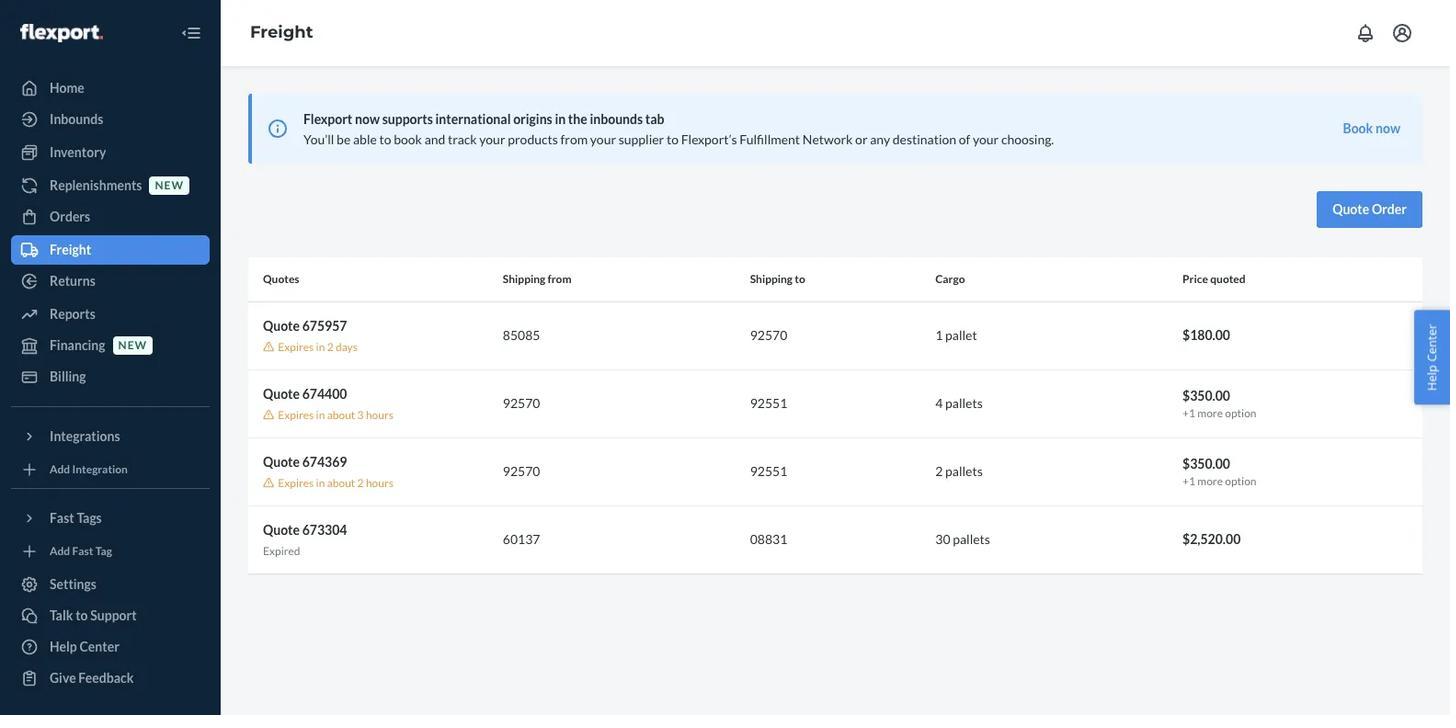 Task type: describe. For each thing, give the bounding box(es) containing it.
4
[[936, 396, 943, 411]]

quote 674400
[[263, 386, 347, 402]]

help inside 'link'
[[50, 639, 77, 655]]

open account menu image
[[1392, 22, 1414, 44]]

expires for 674369
[[278, 476, 314, 490]]

4 pallets
[[936, 396, 983, 411]]

quote inside the quote 673304 expired
[[263, 522, 300, 538]]

shipping for shipping from
[[503, 272, 546, 286]]

cargo
[[936, 272, 965, 286]]

returns
[[50, 273, 95, 289]]

inbounds
[[50, 111, 103, 127]]

shipping for shipping to
[[750, 272, 793, 286]]

about for 674369
[[327, 476, 355, 490]]

and
[[425, 132, 446, 147]]

from inside flexport now supports international origins in the inbounds tab you'll be able to book and track your products from your supplier to flexport's fulfillment network or any destination of your choosing.
[[561, 132, 588, 147]]

$180.00
[[1183, 327, 1231, 343]]

orders link
[[11, 202, 210, 232]]

give
[[50, 671, 76, 686]]

flexport's
[[681, 132, 737, 147]]

origins
[[513, 111, 553, 127]]

92551 for 4 pallets
[[750, 396, 788, 411]]

673304
[[302, 522, 347, 538]]

$350.00 +1 more option for 4 pallets
[[1183, 388, 1257, 420]]

track
[[448, 132, 477, 147]]

hours for 674369
[[366, 476, 394, 490]]

help center inside button
[[1424, 324, 1441, 391]]

quote for quote 675957
[[263, 318, 300, 333]]

tags
[[77, 510, 102, 526]]

shipping from
[[503, 272, 572, 286]]

add integration link
[[11, 459, 210, 481]]

pallets for 4 pallets
[[946, 396, 983, 411]]

financing
[[50, 338, 105, 353]]

30 pallets
[[936, 532, 990, 548]]

inbounds link
[[11, 105, 210, 134]]

network
[[803, 132, 853, 147]]

integrations
[[50, 429, 120, 444]]

expired
[[263, 544, 300, 558]]

92551 for 2 pallets
[[750, 464, 788, 480]]

you'll
[[304, 132, 334, 147]]

add fast tag
[[50, 545, 112, 559]]

choosing.
[[1002, 132, 1054, 147]]

home
[[50, 80, 84, 96]]

reports link
[[11, 300, 210, 329]]

expires in about 2 hours
[[278, 476, 394, 490]]

pallet
[[946, 327, 977, 343]]

the
[[568, 111, 588, 127]]

08831
[[750, 532, 788, 548]]

$350.00 for 4 pallets
[[1183, 388, 1231, 403]]

home link
[[11, 74, 210, 103]]

supplier
[[619, 132, 664, 147]]

0 vertical spatial 92570
[[750, 327, 788, 343]]

to inside button
[[76, 608, 88, 624]]

quote order button
[[1317, 191, 1423, 228]]

85085
[[503, 327, 540, 343]]

able
[[353, 132, 377, 147]]

in for 674400
[[316, 408, 325, 422]]

30
[[936, 532, 951, 548]]

$350.00 for 2 pallets
[[1183, 456, 1231, 472]]

0 vertical spatial freight
[[250, 22, 313, 42]]

talk
[[50, 608, 73, 624]]

new for financing
[[118, 339, 147, 353]]

any
[[870, 132, 890, 147]]

support
[[90, 608, 137, 624]]

integrations button
[[11, 422, 210, 452]]

1 vertical spatial fast
[[72, 545, 93, 559]]

inventory
[[50, 144, 106, 160]]

help inside button
[[1424, 365, 1441, 391]]

center inside help center button
[[1424, 324, 1441, 362]]

3
[[357, 408, 364, 422]]

expires in 2 days
[[278, 340, 358, 354]]

2 horizontal spatial 2
[[936, 464, 943, 480]]

talk to support button
[[11, 602, 210, 631]]

0 horizontal spatial freight
[[50, 242, 91, 258]]

inbounds
[[590, 111, 643, 127]]

give feedback
[[50, 671, 134, 686]]

add integration
[[50, 463, 128, 477]]

of
[[959, 132, 971, 147]]

quote for quote order
[[1333, 201, 1370, 217]]

pallets for 30 pallets
[[953, 532, 990, 548]]

$2,520.00
[[1183, 532, 1241, 548]]

book
[[394, 132, 422, 147]]

flexport now supports international origins in the inbounds tab you'll be able to book and track your products from your supplier to flexport's fulfillment network or any destination of your choosing.
[[304, 111, 1054, 147]]

675957
[[302, 318, 347, 333]]

fulfillment
[[740, 132, 800, 147]]

add for add integration
[[50, 463, 70, 477]]

price
[[1183, 272, 1209, 286]]

674400
[[302, 386, 347, 402]]

1 pallet
[[936, 327, 977, 343]]

quote 673304 expired
[[263, 522, 347, 558]]

talk to support
[[50, 608, 137, 624]]

option for 2 pallets
[[1225, 474, 1257, 488]]



Task type: vqa. For each thing, say whether or not it's contained in the screenshot.
the helps
no



Task type: locate. For each thing, give the bounding box(es) containing it.
1 vertical spatial about
[[327, 476, 355, 490]]

add fast tag link
[[11, 541, 210, 563]]

1 hours from the top
[[366, 408, 394, 422]]

international
[[436, 111, 511, 127]]

0 horizontal spatial center
[[80, 639, 120, 655]]

2 hours from the top
[[366, 476, 394, 490]]

freight link up returns link
[[11, 235, 210, 265]]

freight right close navigation image
[[250, 22, 313, 42]]

1 horizontal spatial freight link
[[250, 22, 313, 42]]

2 down 3
[[357, 476, 364, 490]]

0 vertical spatial +1
[[1183, 406, 1196, 420]]

0 vertical spatial help
[[1424, 365, 1441, 391]]

about
[[327, 408, 355, 422], [327, 476, 355, 490]]

now inside flexport now supports international origins in the inbounds tab you'll be able to book and track your products from your supplier to flexport's fulfillment network or any destination of your choosing.
[[355, 111, 380, 127]]

$350.00 +1 more option for 2 pallets
[[1183, 456, 1257, 488]]

$350.00 +1 more option down $180.00
[[1183, 388, 1257, 420]]

0 vertical spatial new
[[155, 179, 184, 193]]

pallets right 30
[[953, 532, 990, 548]]

92551
[[750, 396, 788, 411], [750, 464, 788, 480]]

flexport logo image
[[20, 24, 103, 42]]

destination
[[893, 132, 957, 147]]

quote up expires in 2 days
[[263, 318, 300, 333]]

3 your from the left
[[973, 132, 999, 147]]

1 horizontal spatial now
[[1376, 120, 1401, 136]]

1 horizontal spatial 2
[[357, 476, 364, 490]]

products
[[508, 132, 558, 147]]

0 horizontal spatial now
[[355, 111, 380, 127]]

1 vertical spatial +1
[[1183, 474, 1196, 488]]

about down 674369
[[327, 476, 355, 490]]

or
[[855, 132, 868, 147]]

0 horizontal spatial shipping
[[503, 272, 546, 286]]

help center button
[[1415, 311, 1450, 405]]

quote order
[[1333, 201, 1407, 217]]

2 $350.00 from the top
[[1183, 456, 1231, 472]]

quote for quote 674400
[[263, 386, 300, 402]]

1 vertical spatial center
[[80, 639, 120, 655]]

supports
[[382, 111, 433, 127]]

+1 for 4 pallets
[[1183, 406, 1196, 420]]

quote 675957
[[263, 318, 347, 333]]

in down 674369
[[316, 476, 325, 490]]

1 horizontal spatial your
[[590, 132, 616, 147]]

1
[[936, 327, 943, 343]]

center inside help center 'link'
[[80, 639, 120, 655]]

60137
[[503, 532, 540, 548]]

0 vertical spatial freight link
[[250, 22, 313, 42]]

92570 up '60137'
[[503, 464, 540, 480]]

2 down 4
[[936, 464, 943, 480]]

+1 up $2,520.00
[[1183, 474, 1196, 488]]

reports
[[50, 306, 95, 322]]

quoted
[[1211, 272, 1246, 286]]

2 about from the top
[[327, 476, 355, 490]]

2
[[327, 340, 334, 354], [936, 464, 943, 480], [357, 476, 364, 490]]

new up orders link
[[155, 179, 184, 193]]

orders
[[50, 209, 90, 224]]

fast inside dropdown button
[[50, 510, 74, 526]]

your down inbounds
[[590, 132, 616, 147]]

returns link
[[11, 267, 210, 296]]

integration
[[72, 463, 128, 477]]

pallets right 4
[[946, 396, 983, 411]]

+1
[[1183, 406, 1196, 420], [1183, 474, 1196, 488]]

expires in about 3 hours
[[278, 408, 394, 422]]

more for 4 pallets
[[1198, 406, 1223, 420]]

1 vertical spatial $350.00 +1 more option
[[1183, 456, 1257, 488]]

0 vertical spatial center
[[1424, 324, 1441, 362]]

freight link right close navigation image
[[250, 22, 313, 42]]

92570 for 4 pallets
[[503, 396, 540, 411]]

fast left tags
[[50, 510, 74, 526]]

quote inside quote order button
[[1333, 201, 1370, 217]]

give feedback button
[[11, 664, 210, 694]]

expires
[[278, 340, 314, 354], [278, 408, 314, 422], [278, 476, 314, 490]]

1 vertical spatial hours
[[366, 476, 394, 490]]

flexport
[[304, 111, 353, 127]]

hours for 674400
[[366, 408, 394, 422]]

1 +1 from the top
[[1183, 406, 1196, 420]]

0 horizontal spatial new
[[118, 339, 147, 353]]

tag
[[95, 545, 112, 559]]

price quoted
[[1183, 272, 1246, 286]]

1 horizontal spatial new
[[155, 179, 184, 193]]

0 vertical spatial from
[[561, 132, 588, 147]]

from
[[561, 132, 588, 147], [548, 272, 572, 286]]

expires down quote 675957
[[278, 340, 314, 354]]

pallets
[[946, 396, 983, 411], [946, 464, 983, 480], [953, 532, 990, 548]]

92570 down 85085
[[503, 396, 540, 411]]

freight
[[250, 22, 313, 42], [50, 242, 91, 258]]

book
[[1343, 120, 1374, 136]]

92570 down shipping to
[[750, 327, 788, 343]]

order
[[1372, 201, 1407, 217]]

0 vertical spatial about
[[327, 408, 355, 422]]

help center
[[1424, 324, 1441, 391], [50, 639, 120, 655]]

2 shipping from the left
[[750, 272, 793, 286]]

in down 675957
[[316, 340, 325, 354]]

expires down quote 674369
[[278, 476, 314, 490]]

2 left days
[[327, 340, 334, 354]]

about left 3
[[327, 408, 355, 422]]

0 vertical spatial expires
[[278, 340, 314, 354]]

book now button
[[1343, 120, 1401, 138]]

1 your from the left
[[479, 132, 505, 147]]

0 horizontal spatial help center
[[50, 639, 120, 655]]

settings
[[50, 577, 97, 592]]

0 horizontal spatial 2
[[327, 340, 334, 354]]

add up settings
[[50, 545, 70, 559]]

fast tags
[[50, 510, 102, 526]]

2 vertical spatial 92570
[[503, 464, 540, 480]]

hours
[[366, 408, 394, 422], [366, 476, 394, 490]]

fast tags button
[[11, 504, 210, 533]]

1 horizontal spatial center
[[1424, 324, 1441, 362]]

new for replenishments
[[155, 179, 184, 193]]

1 horizontal spatial help
[[1424, 365, 1441, 391]]

1 horizontal spatial freight
[[250, 22, 313, 42]]

+1 down $180.00
[[1183, 406, 1196, 420]]

0 vertical spatial option
[[1225, 406, 1257, 420]]

in
[[555, 111, 566, 127], [316, 340, 325, 354], [316, 408, 325, 422], [316, 476, 325, 490]]

1 horizontal spatial help center
[[1424, 324, 1441, 391]]

new
[[155, 179, 184, 193], [118, 339, 147, 353]]

0 horizontal spatial help
[[50, 639, 77, 655]]

settings link
[[11, 570, 210, 600]]

quote left 674400
[[263, 386, 300, 402]]

$350.00 +1 more option
[[1183, 388, 1257, 420], [1183, 456, 1257, 488]]

now up able on the left top of page
[[355, 111, 380, 127]]

option up $2,520.00
[[1225, 474, 1257, 488]]

your down the international
[[479, 132, 505, 147]]

now inside book now button
[[1376, 120, 1401, 136]]

expires down quote 674400
[[278, 408, 314, 422]]

help center inside 'link'
[[50, 639, 120, 655]]

1 vertical spatial help
[[50, 639, 77, 655]]

be
[[337, 132, 351, 147]]

+1 for 2 pallets
[[1183, 474, 1196, 488]]

0 vertical spatial 92551
[[750, 396, 788, 411]]

pallets for 2 pallets
[[946, 464, 983, 480]]

in left the the
[[555, 111, 566, 127]]

0 vertical spatial help center
[[1424, 324, 1441, 391]]

open notifications image
[[1355, 22, 1377, 44]]

0 horizontal spatial your
[[479, 132, 505, 147]]

replenishments
[[50, 178, 142, 193]]

$350.00
[[1183, 388, 1231, 403], [1183, 456, 1231, 472]]

92570
[[750, 327, 788, 343], [503, 396, 540, 411], [503, 464, 540, 480]]

in for 674369
[[316, 476, 325, 490]]

0 vertical spatial $350.00
[[1183, 388, 1231, 403]]

help
[[1424, 365, 1441, 391], [50, 639, 77, 655]]

feedback
[[78, 671, 134, 686]]

option for 4 pallets
[[1225, 406, 1257, 420]]

2 vertical spatial expires
[[278, 476, 314, 490]]

0 vertical spatial $350.00 +1 more option
[[1183, 388, 1257, 420]]

quote for quote 674369
[[263, 454, 300, 470]]

2 option from the top
[[1225, 474, 1257, 488]]

add for add fast tag
[[50, 545, 70, 559]]

1 about from the top
[[327, 408, 355, 422]]

1 vertical spatial help center
[[50, 639, 120, 655]]

1 vertical spatial pallets
[[946, 464, 983, 480]]

2 +1 from the top
[[1183, 474, 1196, 488]]

center
[[1424, 324, 1441, 362], [80, 639, 120, 655]]

2 expires from the top
[[278, 408, 314, 422]]

new down reports link
[[118, 339, 147, 353]]

quote 674369
[[263, 454, 347, 470]]

92570 for 2 pallets
[[503, 464, 540, 480]]

1 vertical spatial $350.00
[[1183, 456, 1231, 472]]

1 $350.00 from the top
[[1183, 388, 1231, 403]]

more up $2,520.00
[[1198, 474, 1223, 488]]

quote left 674369
[[263, 454, 300, 470]]

billing
[[50, 369, 86, 384]]

quote up expired
[[263, 522, 300, 538]]

1 expires from the top
[[278, 340, 314, 354]]

in for 675957
[[316, 340, 325, 354]]

0 vertical spatial pallets
[[946, 396, 983, 411]]

book now
[[1343, 120, 1401, 136]]

your right of
[[973, 132, 999, 147]]

2 92551 from the top
[[750, 464, 788, 480]]

$350.00 up $2,520.00
[[1183, 456, 1231, 472]]

inventory link
[[11, 138, 210, 167]]

shipping to
[[750, 272, 806, 286]]

close navigation image
[[180, 22, 202, 44]]

now for book
[[1376, 120, 1401, 136]]

expires for 674400
[[278, 408, 314, 422]]

1 vertical spatial option
[[1225, 474, 1257, 488]]

1 horizontal spatial shipping
[[750, 272, 793, 286]]

quotes
[[263, 272, 299, 286]]

add left integration
[[50, 463, 70, 477]]

option
[[1225, 406, 1257, 420], [1225, 474, 1257, 488]]

1 vertical spatial more
[[1198, 474, 1223, 488]]

freight up returns
[[50, 242, 91, 258]]

more down $180.00
[[1198, 406, 1223, 420]]

now for flexport
[[355, 111, 380, 127]]

more
[[1198, 406, 1223, 420], [1198, 474, 1223, 488]]

2 horizontal spatial your
[[973, 132, 999, 147]]

1 vertical spatial freight
[[50, 242, 91, 258]]

0 vertical spatial fast
[[50, 510, 74, 526]]

2 pallets
[[936, 464, 983, 480]]

tab
[[646, 111, 665, 127]]

add inside add integration link
[[50, 463, 70, 477]]

now right book
[[1376, 120, 1401, 136]]

fast left tag
[[72, 545, 93, 559]]

2 your from the left
[[590, 132, 616, 147]]

1 shipping from the left
[[503, 272, 546, 286]]

in inside flexport now supports international origins in the inbounds tab you'll be able to book and track your products from your supplier to flexport's fulfillment network or any destination of your choosing.
[[555, 111, 566, 127]]

1 add from the top
[[50, 463, 70, 477]]

0 vertical spatial hours
[[366, 408, 394, 422]]

fast
[[50, 510, 74, 526], [72, 545, 93, 559]]

quote left order at right
[[1333, 201, 1370, 217]]

1 vertical spatial from
[[548, 272, 572, 286]]

$350.00 +1 more option up $2,520.00
[[1183, 456, 1257, 488]]

about for 674400
[[327, 408, 355, 422]]

option down $180.00
[[1225, 406, 1257, 420]]

1 vertical spatial freight link
[[11, 235, 210, 265]]

1 $350.00 +1 more option from the top
[[1183, 388, 1257, 420]]

1 vertical spatial add
[[50, 545, 70, 559]]

add
[[50, 463, 70, 477], [50, 545, 70, 559]]

2 add from the top
[[50, 545, 70, 559]]

2 vertical spatial pallets
[[953, 532, 990, 548]]

add inside add fast tag link
[[50, 545, 70, 559]]

1 vertical spatial expires
[[278, 408, 314, 422]]

pallets up 30 pallets
[[946, 464, 983, 480]]

quote
[[1333, 201, 1370, 217], [263, 318, 300, 333], [263, 386, 300, 402], [263, 454, 300, 470], [263, 522, 300, 538]]

more for 2 pallets
[[1198, 474, 1223, 488]]

in down 674400
[[316, 408, 325, 422]]

1 vertical spatial 92570
[[503, 396, 540, 411]]

1 more from the top
[[1198, 406, 1223, 420]]

674369
[[302, 454, 347, 470]]

days
[[336, 340, 358, 354]]

billing link
[[11, 362, 210, 392]]

2 more from the top
[[1198, 474, 1223, 488]]

3 expires from the top
[[278, 476, 314, 490]]

expires for 675957
[[278, 340, 314, 354]]

0 vertical spatial more
[[1198, 406, 1223, 420]]

0 horizontal spatial freight link
[[11, 235, 210, 265]]

your
[[479, 132, 505, 147], [590, 132, 616, 147], [973, 132, 999, 147]]

1 92551 from the top
[[750, 396, 788, 411]]

shipping
[[503, 272, 546, 286], [750, 272, 793, 286]]

2 $350.00 +1 more option from the top
[[1183, 456, 1257, 488]]

help center link
[[11, 633, 210, 662]]

1 option from the top
[[1225, 406, 1257, 420]]

0 vertical spatial add
[[50, 463, 70, 477]]

1 vertical spatial 92551
[[750, 464, 788, 480]]

1 vertical spatial new
[[118, 339, 147, 353]]

$350.00 down $180.00
[[1183, 388, 1231, 403]]



